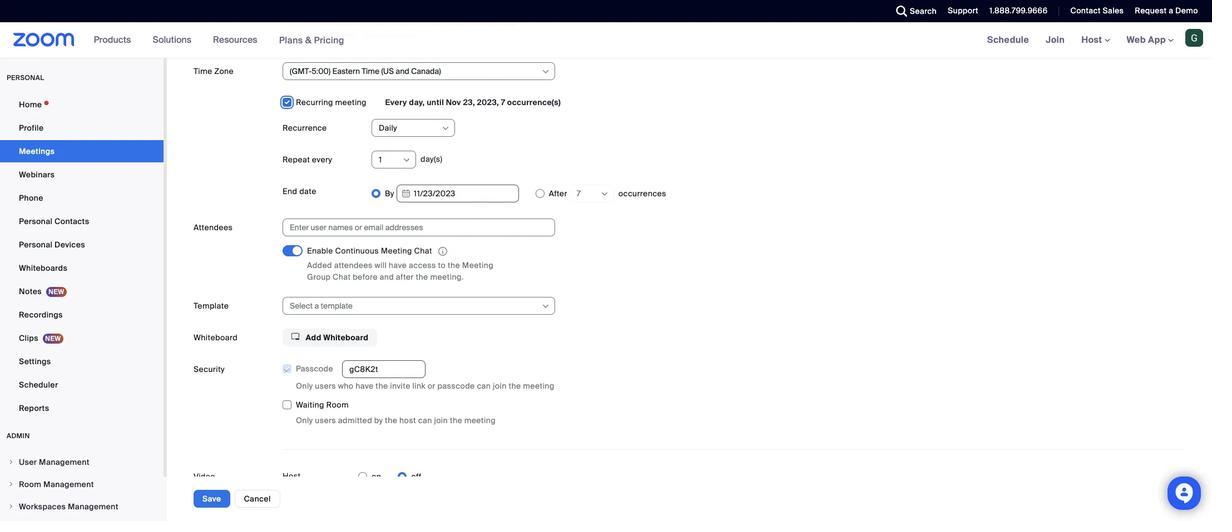 Task type: locate. For each thing, give the bounding box(es) containing it.
can right passcode
[[477, 381, 491, 391]]

meeting.
[[484, 18, 517, 28], [430, 272, 464, 282]]

2 horizontal spatial meeting
[[523, 381, 555, 391]]

add
[[306, 333, 321, 343]]

1 vertical spatial meeting.
[[430, 272, 464, 282]]

1 horizontal spatial whiteboard
[[323, 333, 369, 343]]

0 horizontal spatial have
[[356, 381, 374, 391]]

can left only
[[358, 18, 372, 28]]

chat down attendees
[[333, 272, 351, 282]]

recurring
[[296, 97, 333, 107]]

by
[[374, 416, 383, 426]]

0 horizontal spatial can
[[358, 18, 372, 28]]

right image left workspaces on the bottom left of the page
[[8, 504, 14, 510]]

1 vertical spatial room
[[19, 480, 41, 490]]

phone
[[19, 193, 43, 203]]

products
[[94, 34, 131, 46]]

show options image for time zone
[[541, 67, 550, 76]]

meeting. right the per on the left top
[[484, 18, 517, 28]]

2 only from the top
[[296, 416, 313, 426]]

0 vertical spatial management
[[39, 457, 89, 467]]

meeting up added attendees will have access to the meeting group chat before and after the meeting.
[[381, 246, 412, 256]]

1 vertical spatial only
[[296, 416, 313, 426]]

banner
[[0, 22, 1212, 58]]

a
[[1169, 6, 1174, 16]]

Persistent Chat, enter email address,Enter user names or email addresses text field
[[290, 219, 538, 236]]

1 horizontal spatial chat
[[414, 246, 432, 256]]

0 vertical spatial right image
[[8, 481, 14, 488]]

show options image
[[441, 124, 450, 133], [402, 156, 411, 165]]

1 horizontal spatial meeting
[[462, 261, 494, 271]]

contacts
[[55, 216, 89, 226]]

profile link
[[0, 117, 164, 139]]

demo
[[1176, 6, 1199, 16]]

group
[[307, 272, 331, 282]]

have inside added attendees will have access to the meeting group chat before and after the meeting.
[[389, 261, 407, 271]]

personal down phone
[[19, 216, 52, 226]]

show options image for daily
[[441, 124, 450, 133]]

management inside 'menu item'
[[68, 502, 118, 512]]

profile picture image
[[1186, 29, 1204, 47]]

end date option group
[[372, 183, 1186, 205]]

meeting. inside added attendees will have access to the meeting group chat before and after the meeting.
[[430, 272, 464, 282]]

added
[[307, 261, 332, 271]]

0 vertical spatial only
[[296, 381, 313, 391]]

0 vertical spatial show options image
[[441, 124, 450, 133]]

reports link
[[0, 397, 164, 420]]

1 horizontal spatial meeting.
[[484, 18, 517, 28]]

admin menu menu
[[0, 452, 164, 521]]

0 horizontal spatial show options image
[[402, 156, 411, 165]]

whiteboard down template on the left bottom
[[194, 333, 238, 343]]

app
[[1149, 34, 1166, 46]]

room down who
[[326, 400, 349, 410]]

0 horizontal spatial chat
[[333, 272, 351, 282]]

none text field inside the security 'group'
[[342, 361, 426, 379]]

continuous
[[335, 246, 379, 256]]

0 vertical spatial host
[[1082, 34, 1105, 46]]

have right who
[[356, 381, 374, 391]]

2 vertical spatial management
[[68, 502, 118, 512]]

search
[[910, 6, 937, 16]]

cancel
[[244, 494, 271, 504]]

right image down right icon
[[8, 481, 14, 488]]

meeting. down to in the left of the page
[[430, 272, 464, 282]]

meeting right to in the left of the page
[[462, 261, 494, 271]]

0 vertical spatial chat
[[414, 246, 432, 256]]

1.888.799.9666
[[990, 6, 1048, 16]]

1 horizontal spatial have
[[389, 261, 407, 271]]

host button
[[1082, 34, 1110, 46]]

1 vertical spatial have
[[356, 381, 374, 391]]

have for the
[[356, 381, 374, 391]]

room inside menu item
[[19, 480, 41, 490]]

1 vertical spatial meeting
[[523, 381, 555, 391]]

waiting room
[[296, 400, 349, 410]]

learn more about enable continuous meeting chat image
[[435, 247, 451, 257]]

management for user management
[[39, 457, 89, 467]]

1 horizontal spatial room
[[326, 400, 349, 410]]

7 right the 2023,
[[501, 97, 505, 107]]

1 users from the top
[[315, 381, 336, 391]]

&
[[305, 34, 312, 46]]

personal contacts
[[19, 216, 89, 226]]

0 vertical spatial join
[[493, 381, 507, 391]]

1 vertical spatial show options image
[[600, 190, 609, 199]]

only up waiting
[[296, 381, 313, 391]]

show options image down nov
[[441, 124, 450, 133]]

every
[[385, 97, 407, 107]]

meeting
[[335, 97, 367, 107], [523, 381, 555, 391], [464, 416, 496, 426]]

management down room management menu item
[[68, 502, 118, 512]]

home
[[19, 100, 42, 110]]

zoom logo image
[[13, 33, 74, 47]]

workspaces management
[[19, 502, 118, 512]]

join
[[493, 381, 507, 391], [434, 416, 448, 426]]

2 personal from the top
[[19, 240, 52, 250]]

0 vertical spatial users
[[315, 381, 336, 391]]

access
[[409, 261, 436, 271]]

off
[[411, 472, 422, 482]]

chat up access in the left of the page
[[414, 246, 432, 256]]

0 vertical spatial meeting.
[[484, 18, 517, 28]]

show options image
[[541, 67, 550, 76], [600, 190, 609, 199], [541, 302, 550, 311]]

show options image left the day(s) on the top left of page
[[402, 156, 411, 165]]

2 vertical spatial can
[[418, 416, 432, 426]]

personal up whiteboards
[[19, 240, 52, 250]]

1 horizontal spatial 7
[[577, 189, 581, 199]]

have for access
[[389, 261, 407, 271]]

nov
[[446, 97, 461, 107]]

2 right image from the top
[[8, 504, 14, 510]]

0 vertical spatial personal
[[19, 216, 52, 226]]

personal inside 'link'
[[19, 216, 52, 226]]

web app button
[[1127, 34, 1174, 46]]

1 only from the top
[[296, 381, 313, 391]]

date
[[299, 186, 316, 196]]

join link
[[1038, 22, 1073, 58]]

1 vertical spatial users
[[315, 416, 336, 426]]

room management menu item
[[0, 474, 164, 495]]

1 button
[[379, 151, 412, 168]]

1 horizontal spatial host
[[1082, 34, 1105, 46]]

plans & pricing link
[[279, 34, 344, 46], [279, 34, 344, 46]]

0 horizontal spatial meeting.
[[430, 272, 464, 282]]

plan
[[340, 18, 356, 28]]

0 vertical spatial can
[[358, 18, 372, 28]]

have
[[389, 261, 407, 271], [356, 381, 374, 391]]

have up after
[[389, 261, 407, 271]]

0 vertical spatial meeting
[[381, 246, 412, 256]]

2 horizontal spatial can
[[477, 381, 491, 391]]

join right passcode
[[493, 381, 507, 391]]

23,
[[463, 97, 475, 107]]

right image
[[8, 459, 14, 466]]

1 vertical spatial 7
[[577, 189, 581, 199]]

1 vertical spatial personal
[[19, 240, 52, 250]]

web app
[[1127, 34, 1166, 46]]

occurrence(s)
[[507, 97, 561, 107]]

0 horizontal spatial room
[[19, 480, 41, 490]]

profile
[[19, 123, 44, 133]]

only users admitted by the host can join the meeting
[[296, 416, 496, 426]]

users up waiting room
[[315, 381, 336, 391]]

can right host
[[418, 416, 432, 426]]

1 vertical spatial meeting
[[462, 261, 494, 271]]

personal
[[19, 216, 52, 226], [19, 240, 52, 250]]

time
[[194, 66, 212, 76]]

host option group
[[358, 468, 422, 486]]

waiting
[[296, 400, 324, 410]]

link
[[413, 381, 426, 391]]

1 vertical spatial management
[[43, 480, 94, 490]]

2 whiteboard from the left
[[323, 333, 369, 343]]

0 horizontal spatial host
[[283, 471, 301, 481]]

1 horizontal spatial show options image
[[441, 124, 450, 133]]

scheduler
[[19, 380, 58, 390]]

join right host
[[434, 416, 448, 426]]

more
[[314, 29, 334, 40]]

request
[[1135, 6, 1167, 16]]

support
[[948, 6, 979, 16]]

user management menu item
[[0, 452, 164, 473]]

None text field
[[342, 361, 426, 379]]

0 vertical spatial room
[[326, 400, 349, 410]]

the
[[448, 261, 460, 271], [416, 272, 428, 282], [376, 381, 388, 391], [509, 381, 521, 391], [385, 416, 397, 426], [450, 416, 462, 426]]

can
[[358, 18, 372, 28], [477, 381, 491, 391], [418, 416, 432, 426]]

right image inside workspaces management 'menu item'
[[8, 504, 14, 510]]

1 right image from the top
[[8, 481, 14, 488]]

personal menu menu
[[0, 93, 164, 421]]

devices
[[55, 240, 85, 250]]

pricing
[[314, 34, 344, 46]]

room inside the security 'group'
[[326, 400, 349, 410]]

meeting inside added attendees will have access to the meeting group chat before and after the meeting.
[[462, 261, 494, 271]]

your
[[292, 18, 308, 28]]

0 horizontal spatial whiteboard
[[194, 333, 238, 343]]

2 vertical spatial meeting
[[464, 416, 496, 426]]

daily
[[379, 123, 397, 133]]

2 vertical spatial show options image
[[541, 302, 550, 311]]

video
[[194, 472, 215, 482]]

0 vertical spatial 7
[[501, 97, 505, 107]]

chat inside added attendees will have access to the meeting group chat before and after the meeting.
[[333, 272, 351, 282]]

personal devices link
[[0, 234, 164, 256]]

users down waiting room
[[315, 416, 336, 426]]

management up "workspaces management"
[[43, 480, 94, 490]]

management up room management
[[39, 457, 89, 467]]

user
[[19, 457, 37, 467]]

users for who
[[315, 381, 336, 391]]

time zone
[[194, 66, 234, 76]]

attendees
[[194, 223, 233, 233]]

1 personal from the top
[[19, 216, 52, 226]]

0 horizontal spatial meeting
[[335, 97, 367, 107]]

users for admitted
[[315, 416, 336, 426]]

can inside the your current plan can only support 40 minutes per meeting. need more time? upgrade now
[[358, 18, 372, 28]]

sales
[[1103, 6, 1124, 16]]

notes link
[[0, 280, 164, 303]]

will
[[375, 261, 387, 271]]

security group
[[282, 361, 1186, 427]]

invite
[[390, 381, 411, 391]]

banner containing products
[[0, 22, 1212, 58]]

only down waiting
[[296, 416, 313, 426]]

1 vertical spatial join
[[434, 416, 448, 426]]

only for only users admitted by the host can join the meeting
[[296, 416, 313, 426]]

settings link
[[0, 351, 164, 373]]

right image
[[8, 481, 14, 488], [8, 504, 14, 510]]

until
[[427, 97, 444, 107]]

1 vertical spatial right image
[[8, 504, 14, 510]]

0 vertical spatial show options image
[[541, 67, 550, 76]]

have inside the security 'group'
[[356, 381, 374, 391]]

select meeting template text field
[[290, 298, 541, 315]]

2 users from the top
[[315, 416, 336, 426]]

7 button
[[577, 185, 610, 202]]

clips
[[19, 333, 38, 343]]

1 vertical spatial show options image
[[402, 156, 411, 165]]

personal
[[7, 73, 44, 82]]

0 vertical spatial have
[[389, 261, 407, 271]]

whiteboard right add
[[323, 333, 369, 343]]

upgrade now link
[[362, 29, 415, 40]]

7 right "after"
[[577, 189, 581, 199]]

room down user
[[19, 480, 41, 490]]

0 horizontal spatial meeting
[[381, 246, 412, 256]]

1 vertical spatial chat
[[333, 272, 351, 282]]

right image inside room management menu item
[[8, 481, 14, 488]]



Task type: vqa. For each thing, say whether or not it's contained in the screenshot.
Sales
yes



Task type: describe. For each thing, give the bounding box(es) containing it.
support
[[392, 18, 422, 28]]

right image for workspaces management
[[8, 504, 14, 510]]

1
[[379, 155, 382, 165]]

product information navigation
[[85, 22, 353, 58]]

recurrence
[[283, 123, 327, 133]]

by
[[385, 189, 394, 199]]

right image for room management
[[8, 481, 14, 488]]

after
[[549, 189, 567, 199]]

reports
[[19, 403, 49, 413]]

passcode
[[296, 364, 333, 374]]

enable continuous meeting chat application
[[307, 245, 519, 258]]

0 vertical spatial meeting
[[335, 97, 367, 107]]

only users who have the invite link or passcode can join the meeting
[[296, 381, 555, 391]]

management for room management
[[43, 480, 94, 490]]

whiteboards link
[[0, 257, 164, 279]]

join
[[1046, 34, 1065, 46]]

every
[[312, 155, 332, 165]]

workspaces management menu item
[[0, 496, 164, 517]]

personal contacts link
[[0, 210, 164, 233]]

solutions button
[[153, 22, 196, 58]]

0 horizontal spatial join
[[434, 416, 448, 426]]

phone link
[[0, 187, 164, 209]]

1 vertical spatial can
[[477, 381, 491, 391]]

every day, until nov 23, 2023, 7 occurrence(s)
[[383, 97, 561, 107]]

meetings
[[19, 146, 55, 156]]

now
[[399, 29, 415, 40]]

need
[[292, 29, 312, 40]]

day,
[[409, 97, 425, 107]]

enable continuous meeting chat
[[307, 246, 432, 256]]

0 horizontal spatial 7
[[501, 97, 505, 107]]

1 horizontal spatial can
[[418, 416, 432, 426]]

web
[[1127, 34, 1146, 46]]

meetings link
[[0, 140, 164, 162]]

save button
[[194, 490, 230, 508]]

show options image inside end date option group
[[600, 190, 609, 199]]

who
[[338, 381, 354, 391]]

plans
[[279, 34, 303, 46]]

solutions
[[153, 34, 191, 46]]

request a demo
[[1135, 6, 1199, 16]]

schedule link
[[979, 22, 1038, 58]]

webinars link
[[0, 164, 164, 186]]

occurrences
[[619, 189, 667, 199]]

room management
[[19, 480, 94, 490]]

7 inside popup button
[[577, 189, 581, 199]]

show options image for 1
[[402, 156, 411, 165]]

minutes
[[436, 18, 467, 28]]

meetings navigation
[[979, 22, 1212, 58]]

close image
[[711, 18, 724, 29]]

host inside 'meetings' 'navigation'
[[1082, 34, 1105, 46]]

search button
[[888, 0, 940, 22]]

show options image for template
[[541, 302, 550, 311]]

day(s)
[[421, 154, 443, 164]]

repeat
[[283, 155, 310, 165]]

1 whiteboard from the left
[[194, 333, 238, 343]]

scheduler link
[[0, 374, 164, 396]]

personal for personal contacts
[[19, 216, 52, 226]]

select time zone text field
[[290, 63, 541, 80]]

end date
[[283, 186, 316, 196]]

or
[[428, 381, 436, 391]]

and
[[380, 272, 394, 282]]

recordings link
[[0, 304, 164, 326]]

plans & pricing
[[279, 34, 344, 46]]

whiteboard inside button
[[323, 333, 369, 343]]

add whiteboard button
[[283, 329, 377, 347]]

admitted
[[338, 416, 372, 426]]

notes
[[19, 287, 42, 297]]

per
[[469, 18, 482, 28]]

contact
[[1071, 6, 1101, 16]]

40
[[424, 18, 434, 28]]

recordings
[[19, 310, 63, 320]]

resources button
[[213, 22, 262, 58]]

chat inside 'application'
[[414, 246, 432, 256]]

zone
[[214, 66, 234, 76]]

repeat every
[[283, 155, 332, 165]]

1 horizontal spatial join
[[493, 381, 507, 391]]

home link
[[0, 93, 164, 116]]

save
[[203, 494, 221, 504]]

workspaces
[[19, 502, 66, 512]]

user management
[[19, 457, 89, 467]]

schedule
[[987, 34, 1029, 46]]

personal for personal devices
[[19, 240, 52, 250]]

meeting inside enable continuous meeting chat 'application'
[[381, 246, 412, 256]]

1 horizontal spatial meeting
[[464, 416, 496, 426]]

contact sales
[[1071, 6, 1124, 16]]

host
[[400, 416, 416, 426]]

upgrade
[[364, 29, 397, 40]]

webinars
[[19, 170, 55, 180]]

admin
[[7, 432, 30, 441]]

management for workspaces management
[[68, 502, 118, 512]]

1 vertical spatial host
[[283, 471, 301, 481]]

Date Picker text field
[[397, 185, 519, 203]]

only
[[374, 18, 390, 28]]

current
[[311, 18, 338, 28]]

enable
[[307, 246, 333, 256]]

whiteboards
[[19, 263, 67, 273]]

before
[[353, 272, 378, 282]]

daily button
[[379, 120, 441, 136]]

clips link
[[0, 327, 164, 349]]

meeting. inside the your current plan can only support 40 minutes per meeting. need more time? upgrade now
[[484, 18, 517, 28]]

2023,
[[477, 97, 499, 107]]

only for only users who have the invite link or passcode can join the meeting
[[296, 381, 313, 391]]

passcode
[[438, 381, 475, 391]]

security
[[194, 365, 225, 375]]



